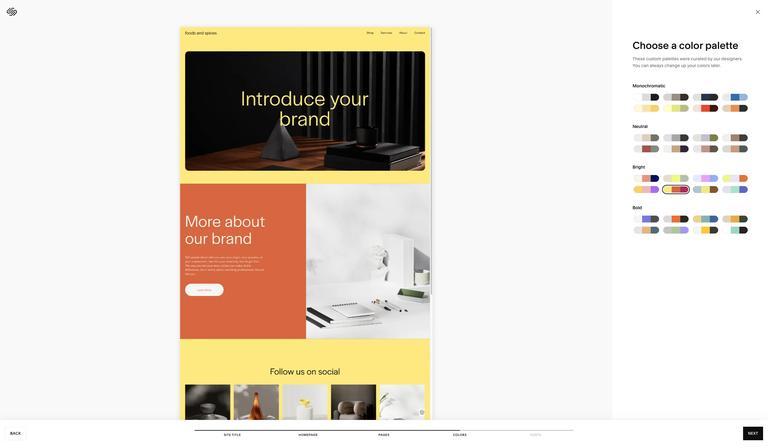 Task type: describe. For each thing, give the bounding box(es) containing it.
next button
[[744, 427, 764, 441]]

curated
[[691, 56, 707, 62]]

site
[[224, 434, 231, 437]]

bold
[[633, 205, 642, 211]]

site title
[[224, 434, 241, 437]]

a
[[672, 39, 677, 51]]

fonts
[[530, 434, 542, 437]]

next
[[748, 432, 759, 436]]

these
[[633, 56, 645, 62]]

up
[[681, 63, 687, 68]]

colors
[[698, 63, 710, 68]]

you
[[633, 63, 641, 68]]

these custom palettes were curated by our designers. you can always change up your colors later.
[[633, 56, 743, 68]]

pages
[[379, 434, 390, 437]]

choose
[[633, 39, 669, 51]]

back button
[[5, 427, 26, 441]]

later.
[[711, 63, 721, 68]]

homepage
[[299, 434, 318, 437]]

choose a color palette
[[633, 39, 739, 51]]

monochromatic
[[633, 83, 666, 89]]

palette
[[706, 39, 739, 51]]



Task type: locate. For each thing, give the bounding box(es) containing it.
can
[[642, 63, 649, 68]]

color
[[680, 39, 703, 51]]

our
[[714, 56, 721, 62]]

custom
[[646, 56, 662, 62]]

back
[[10, 432, 21, 436]]

bright
[[633, 164, 645, 170]]

designers.
[[722, 56, 743, 62]]

palettes
[[663, 56, 679, 62]]

neutral
[[633, 124, 648, 129]]

your
[[688, 63, 697, 68]]

colors
[[453, 434, 467, 437]]

change
[[665, 63, 680, 68]]

title
[[232, 434, 241, 437]]

by
[[708, 56, 713, 62]]

were
[[680, 56, 690, 62]]

always
[[650, 63, 664, 68]]



Task type: vqa. For each thing, say whether or not it's contained in the screenshot.
Sans
no



